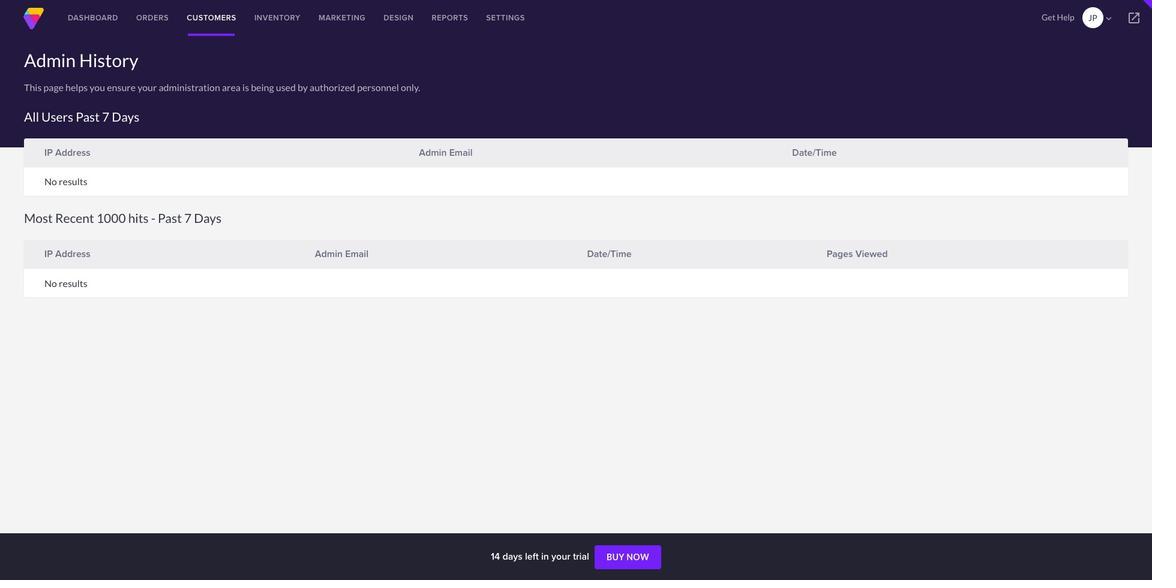 Task type: describe. For each thing, give the bounding box(es) containing it.
0 vertical spatial days
[[112, 109, 139, 124]]

by
[[298, 82, 308, 93]]

0 horizontal spatial your
[[138, 82, 157, 93]]

1 vertical spatial 7
[[184, 211, 192, 226]]

all users past 7 days
[[24, 109, 139, 124]]

helps
[[65, 82, 88, 93]]

1 vertical spatial past
[[158, 211, 182, 226]]

2 no from the top
[[44, 278, 57, 289]]

2 address from the top
[[55, 247, 91, 261]]

buy
[[607, 553, 625, 563]]

 link
[[1116, 0, 1152, 36]]

page
[[43, 82, 64, 93]]

administration
[[159, 82, 220, 93]]

personnel
[[357, 82, 399, 93]]

left
[[525, 550, 539, 564]]

marketing
[[319, 12, 366, 23]]

0 horizontal spatial admin email
[[315, 247, 368, 261]]

orders
[[136, 12, 169, 23]]

1 vertical spatial email
[[345, 247, 368, 261]]

1 no results from the top
[[44, 176, 87, 187]]

inventory
[[254, 12, 301, 23]]

ensure
[[107, 82, 136, 93]]

history
[[79, 49, 138, 71]]

0 vertical spatial email
[[449, 146, 472, 160]]

1 address from the top
[[55, 146, 91, 160]]

pages viewed
[[827, 247, 888, 261]]

is
[[242, 82, 249, 93]]

you
[[90, 82, 105, 93]]

0 horizontal spatial 7
[[102, 109, 109, 124]]


[[1103, 13, 1114, 24]]

hits
[[128, 211, 149, 226]]

1 vertical spatial date/time
[[587, 247, 632, 261]]

customers
[[187, 12, 236, 23]]

14 days left in your trial
[[491, 550, 592, 564]]

-
[[151, 211, 155, 226]]

2 results from the top
[[59, 278, 87, 289]]

dashboard link
[[59, 0, 127, 36]]

2 horizontal spatial admin
[[419, 146, 447, 160]]

buy now link
[[595, 546, 661, 570]]

buy now
[[607, 553, 649, 563]]



Task type: vqa. For each thing, say whether or not it's contained in the screenshot.
"Create"
no



Task type: locate. For each thing, give the bounding box(es) containing it.
pages
[[827, 247, 853, 261]]

2 no results from the top
[[44, 278, 87, 289]]

days
[[502, 550, 523, 564]]

address down "recent"
[[55, 247, 91, 261]]

1 no from the top
[[44, 176, 57, 187]]

admin
[[24, 49, 76, 71], [419, 146, 447, 160], [315, 247, 343, 261]]

14
[[491, 550, 500, 564]]

0 vertical spatial ip address
[[44, 146, 91, 160]]

days
[[112, 109, 139, 124], [194, 211, 222, 226]]

1 horizontal spatial your
[[551, 550, 570, 564]]

0 vertical spatial past
[[76, 109, 100, 124]]

1 vertical spatial days
[[194, 211, 222, 226]]

0 vertical spatial results
[[59, 176, 87, 187]]

days right -
[[194, 211, 222, 226]]

trial
[[573, 550, 589, 564]]

1 vertical spatial no results
[[44, 278, 87, 289]]

ip
[[44, 146, 53, 160], [44, 247, 53, 261]]

past right -
[[158, 211, 182, 226]]

0 vertical spatial no
[[44, 176, 57, 187]]

2 ip address from the top
[[44, 247, 91, 261]]

your
[[138, 82, 157, 93], [551, 550, 570, 564]]

results
[[59, 176, 87, 187], [59, 278, 87, 289]]

only.
[[401, 82, 420, 93]]

0 horizontal spatial date/time
[[587, 247, 632, 261]]

get
[[1042, 12, 1055, 22]]

no results
[[44, 176, 87, 187], [44, 278, 87, 289]]

0 vertical spatial your
[[138, 82, 157, 93]]

1 vertical spatial address
[[55, 247, 91, 261]]

no
[[44, 176, 57, 187], [44, 278, 57, 289]]

1 vertical spatial admin email
[[315, 247, 368, 261]]

1 vertical spatial your
[[551, 550, 570, 564]]

7
[[102, 109, 109, 124], [184, 211, 192, 226]]

dashboard
[[68, 12, 118, 23]]

settings
[[486, 12, 525, 23]]

ip down most
[[44, 247, 53, 261]]

1 vertical spatial results
[[59, 278, 87, 289]]

7 right -
[[184, 211, 192, 226]]

7 down the you
[[102, 109, 109, 124]]

this page helps you ensure your administration area is being used by authorized personnel only.
[[24, 82, 420, 93]]

most
[[24, 211, 53, 226]]

1 horizontal spatial admin email
[[419, 146, 472, 160]]

0 vertical spatial admin
[[24, 49, 76, 71]]

days down ensure
[[112, 109, 139, 124]]

1 vertical spatial ip
[[44, 247, 53, 261]]

recent
[[55, 211, 94, 226]]

your right in
[[551, 550, 570, 564]]

email
[[449, 146, 472, 160], [345, 247, 368, 261]]

1 ip from the top
[[44, 146, 53, 160]]

0 horizontal spatial email
[[345, 247, 368, 261]]

admin history
[[24, 49, 138, 71]]

0 horizontal spatial admin
[[24, 49, 76, 71]]

1 vertical spatial admin
[[419, 146, 447, 160]]

jp
[[1088, 13, 1097, 23]]

1 horizontal spatial date/time
[[792, 146, 837, 160]]

0 vertical spatial date/time
[[792, 146, 837, 160]]

now
[[626, 553, 649, 563]]

reports
[[432, 12, 468, 23]]

help
[[1057, 12, 1075, 22]]

date/time
[[792, 146, 837, 160], [587, 247, 632, 261]]

0 vertical spatial 7
[[102, 109, 109, 124]]

ip address down users
[[44, 146, 91, 160]]

this
[[24, 82, 42, 93]]

0 horizontal spatial days
[[112, 109, 139, 124]]

1 horizontal spatial past
[[158, 211, 182, 226]]

1 horizontal spatial days
[[194, 211, 222, 226]]

users
[[41, 109, 73, 124]]

0 vertical spatial no results
[[44, 176, 87, 187]]

all
[[24, 109, 39, 124]]

2 ip from the top
[[44, 247, 53, 261]]

past right users
[[76, 109, 100, 124]]

most recent 1000 hits - past 7 days
[[24, 211, 222, 226]]

0 horizontal spatial past
[[76, 109, 100, 124]]

address
[[55, 146, 91, 160], [55, 247, 91, 261]]

ip down users
[[44, 146, 53, 160]]

1 horizontal spatial email
[[449, 146, 472, 160]]

address down all users past 7 days at the left top of page
[[55, 146, 91, 160]]

design
[[384, 12, 414, 23]]

1 ip address from the top
[[44, 146, 91, 160]]

0 vertical spatial address
[[55, 146, 91, 160]]

get help
[[1042, 12, 1075, 22]]

area
[[222, 82, 241, 93]]

ip address
[[44, 146, 91, 160], [44, 247, 91, 261]]

used
[[276, 82, 296, 93]]

1 results from the top
[[59, 176, 87, 187]]

1 horizontal spatial admin
[[315, 247, 343, 261]]

0 vertical spatial admin email
[[419, 146, 472, 160]]

admin email
[[419, 146, 472, 160], [315, 247, 368, 261]]

1 vertical spatial no
[[44, 278, 57, 289]]

being
[[251, 82, 274, 93]]

in
[[541, 550, 549, 564]]

1 vertical spatial ip address
[[44, 247, 91, 261]]

1000
[[97, 211, 126, 226]]

authorized
[[310, 82, 355, 93]]

ip address down "recent"
[[44, 247, 91, 261]]

0 vertical spatial ip
[[44, 146, 53, 160]]

2 vertical spatial admin
[[315, 247, 343, 261]]


[[1127, 11, 1141, 25]]

viewed
[[855, 247, 888, 261]]

your right ensure
[[138, 82, 157, 93]]

1 horizontal spatial 7
[[184, 211, 192, 226]]

past
[[76, 109, 100, 124], [158, 211, 182, 226]]



